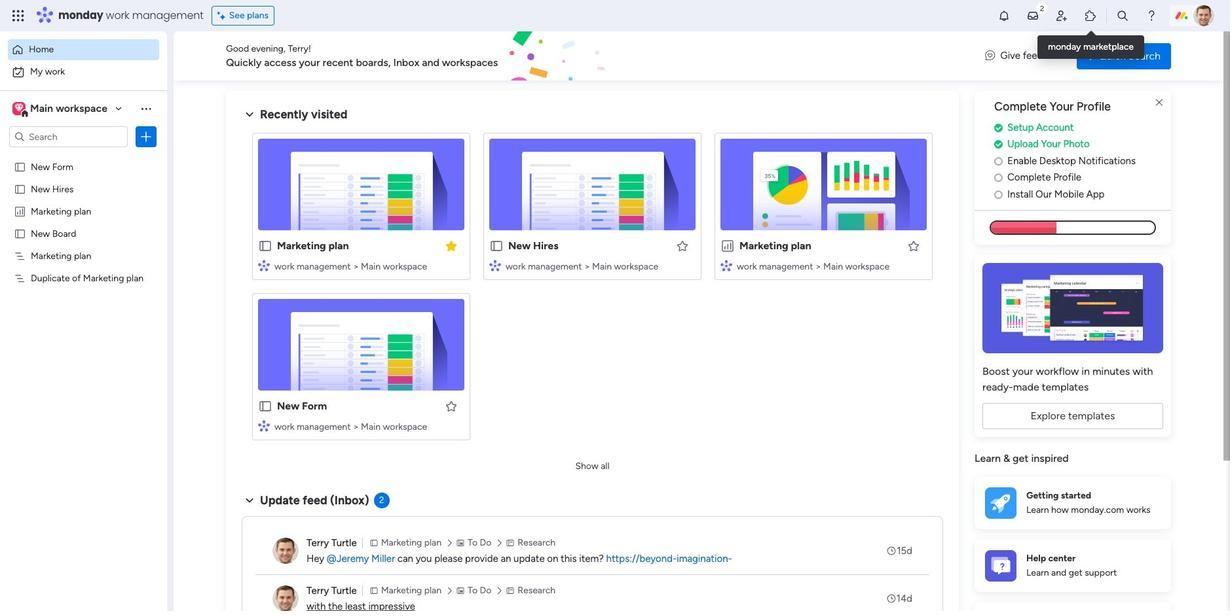 Task type: describe. For each thing, give the bounding box(es) containing it.
invite members image
[[1055, 9, 1068, 22]]

0 vertical spatial add to favorites image
[[676, 239, 689, 253]]

v2 bolt switch image
[[1088, 49, 1095, 63]]

options image
[[140, 130, 153, 143]]

select product image
[[12, 9, 25, 22]]

remove from favorites image
[[445, 239, 458, 253]]

1 vertical spatial public dashboard image
[[721, 239, 735, 254]]

workspace image
[[12, 102, 26, 116]]

quick search results list box
[[242, 123, 943, 457]]

workspace image
[[15, 102, 23, 116]]

monday marketplace image
[[1084, 9, 1097, 22]]

v2 user feedback image
[[985, 49, 995, 63]]

close recently visited image
[[242, 107, 257, 123]]

workspace options image
[[140, 102, 153, 115]]

0 vertical spatial public dashboard image
[[14, 205, 26, 217]]

0 horizontal spatial public board image
[[14, 160, 26, 173]]

2 image
[[1036, 1, 1048, 15]]

workspace selection element
[[12, 101, 109, 118]]

close update feed (inbox) image
[[242, 493, 257, 509]]

2 circle o image from the top
[[994, 190, 1003, 200]]

templates image image
[[987, 264, 1160, 354]]

2 check circle image from the top
[[994, 140, 1003, 150]]

see plans image
[[217, 9, 229, 23]]

circle o image
[[994, 156, 1003, 166]]

1 circle o image from the top
[[994, 173, 1003, 183]]



Task type: vqa. For each thing, say whether or not it's contained in the screenshot.
Close Recently visited image
yes



Task type: locate. For each thing, give the bounding box(es) containing it.
search everything image
[[1116, 9, 1129, 22]]

1 horizontal spatial add to favorites image
[[676, 239, 689, 253]]

1 vertical spatial check circle image
[[994, 140, 1003, 150]]

public board image
[[14, 160, 26, 173], [489, 239, 504, 254], [258, 400, 273, 414]]

help center element
[[975, 540, 1171, 593]]

2 element
[[374, 493, 390, 509]]

1 horizontal spatial public dashboard image
[[721, 239, 735, 254]]

getting started element
[[975, 477, 1171, 530]]

1 vertical spatial add to favorites image
[[445, 400, 458, 413]]

1 vertical spatial public board image
[[489, 239, 504, 254]]

public board image for bottommost add to favorites icon
[[258, 400, 273, 414]]

Search in workspace field
[[28, 129, 109, 144]]

0 vertical spatial terry turtle image
[[1194, 5, 1215, 26]]

1 horizontal spatial public board image
[[258, 400, 273, 414]]

help image
[[1145, 9, 1158, 22]]

0 vertical spatial circle o image
[[994, 173, 1003, 183]]

1 check circle image from the top
[[994, 123, 1003, 133]]

0 vertical spatial public board image
[[14, 160, 26, 173]]

check circle image
[[994, 123, 1003, 133], [994, 140, 1003, 150]]

list box
[[0, 153, 167, 466]]

1 vertical spatial option
[[8, 62, 159, 83]]

dapulse x slim image
[[1152, 95, 1167, 111]]

2 vertical spatial public board image
[[258, 400, 273, 414]]

0 vertical spatial option
[[8, 39, 141, 60]]

1 vertical spatial circle o image
[[994, 190, 1003, 200]]

circle o image
[[994, 173, 1003, 183], [994, 190, 1003, 200]]

2 horizontal spatial public board image
[[489, 239, 504, 254]]

public board image for the topmost add to favorites icon
[[489, 239, 504, 254]]

0 horizontal spatial add to favorites image
[[445, 400, 458, 413]]

2 vertical spatial terry turtle image
[[273, 586, 299, 612]]

terry turtle image
[[1194, 5, 1215, 26], [273, 538, 299, 565], [273, 586, 299, 612]]

0 vertical spatial check circle image
[[994, 123, 1003, 133]]

2 vertical spatial option
[[0, 155, 167, 158]]

notifications image
[[998, 9, 1011, 22]]

option
[[8, 39, 141, 60], [8, 62, 159, 83], [0, 155, 167, 158]]

add to favorites image
[[676, 239, 689, 253], [445, 400, 458, 413]]

public dashboard image
[[14, 205, 26, 217], [721, 239, 735, 254]]

update feed image
[[1027, 9, 1040, 22]]

0 horizontal spatial public dashboard image
[[14, 205, 26, 217]]

1 vertical spatial terry turtle image
[[273, 538, 299, 565]]

add to favorites image
[[907, 239, 920, 253]]

public board image
[[14, 183, 26, 195], [14, 227, 26, 240], [258, 239, 273, 254]]



